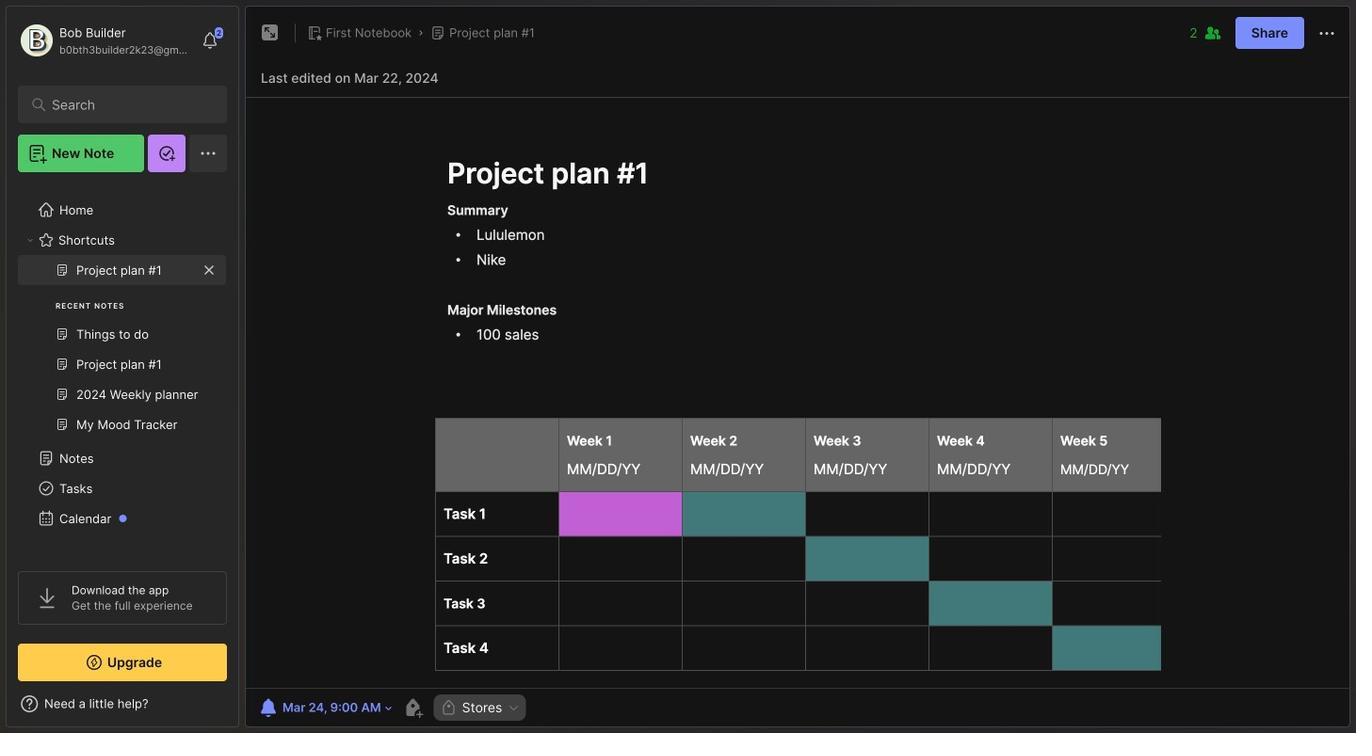 Task type: vqa. For each thing, say whether or not it's contained in the screenshot.
Edit reminder field
yes



Task type: locate. For each thing, give the bounding box(es) containing it.
None search field
[[52, 93, 202, 116]]

tree
[[7, 184, 238, 677]]

More actions field
[[1316, 21, 1338, 45]]

tree inside main element
[[7, 184, 238, 677]]

more actions image
[[1316, 22, 1338, 45]]

group
[[18, 255, 226, 451]]

Edit reminder field
[[255, 695, 394, 722]]

Search text field
[[52, 96, 202, 114]]

main element
[[0, 0, 245, 734]]

add tag image
[[402, 697, 424, 720]]

WHAT'S NEW field
[[7, 689, 238, 720]]

note window element
[[245, 6, 1351, 733]]



Task type: describe. For each thing, give the bounding box(es) containing it.
Account field
[[18, 22, 192, 59]]

Note Editor text field
[[246, 97, 1350, 689]]

expand note image
[[259, 22, 282, 44]]

click to collapse image
[[238, 699, 252, 722]]

none search field inside main element
[[52, 93, 202, 116]]

group inside main element
[[18, 255, 226, 451]]

Stores Tag actions field
[[502, 702, 520, 715]]



